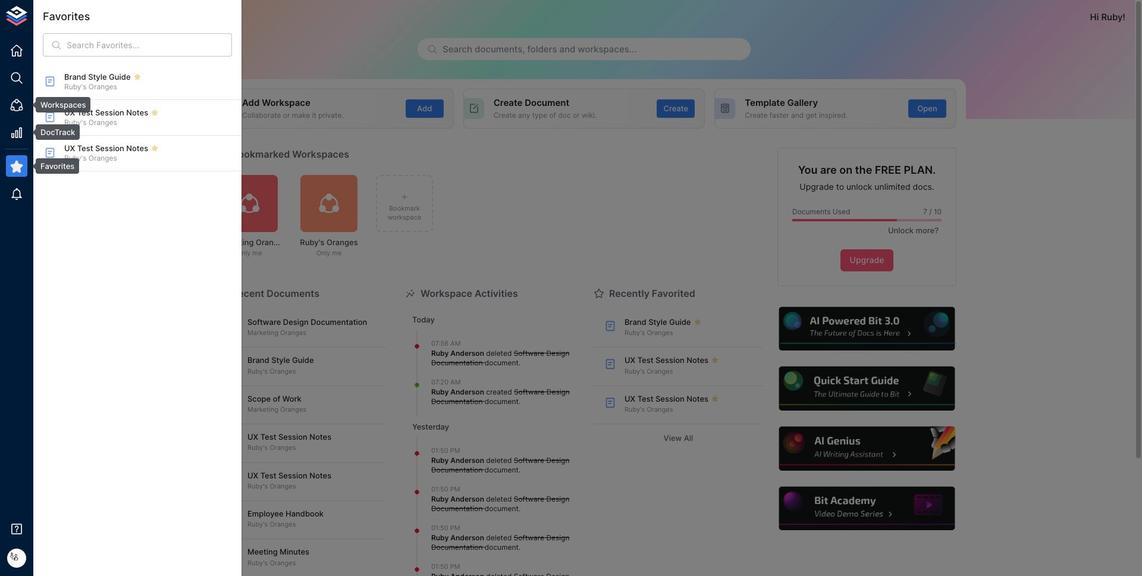 Task type: describe. For each thing, give the bounding box(es) containing it.
2 help image from the top
[[778, 365, 957, 412]]



Task type: locate. For each thing, give the bounding box(es) containing it.
tooltip
[[27, 97, 91, 113], [27, 124, 80, 140], [27, 158, 79, 174]]

2 vertical spatial tooltip
[[27, 158, 79, 174]]

1 vertical spatial tooltip
[[27, 124, 80, 140]]

3 tooltip from the top
[[27, 158, 79, 174]]

2 tooltip from the top
[[27, 124, 80, 140]]

1 tooltip from the top
[[27, 97, 91, 113]]

3 help image from the top
[[778, 425, 957, 472]]

Search Favorites... text field
[[67, 33, 232, 57]]

help image
[[778, 305, 957, 352], [778, 365, 957, 412], [778, 425, 957, 472], [778, 485, 957, 532]]

4 help image from the top
[[778, 485, 957, 532]]

0 vertical spatial tooltip
[[27, 97, 91, 113]]

1 help image from the top
[[778, 305, 957, 352]]



Task type: vqa. For each thing, say whether or not it's contained in the screenshot.
Project Charter image
no



